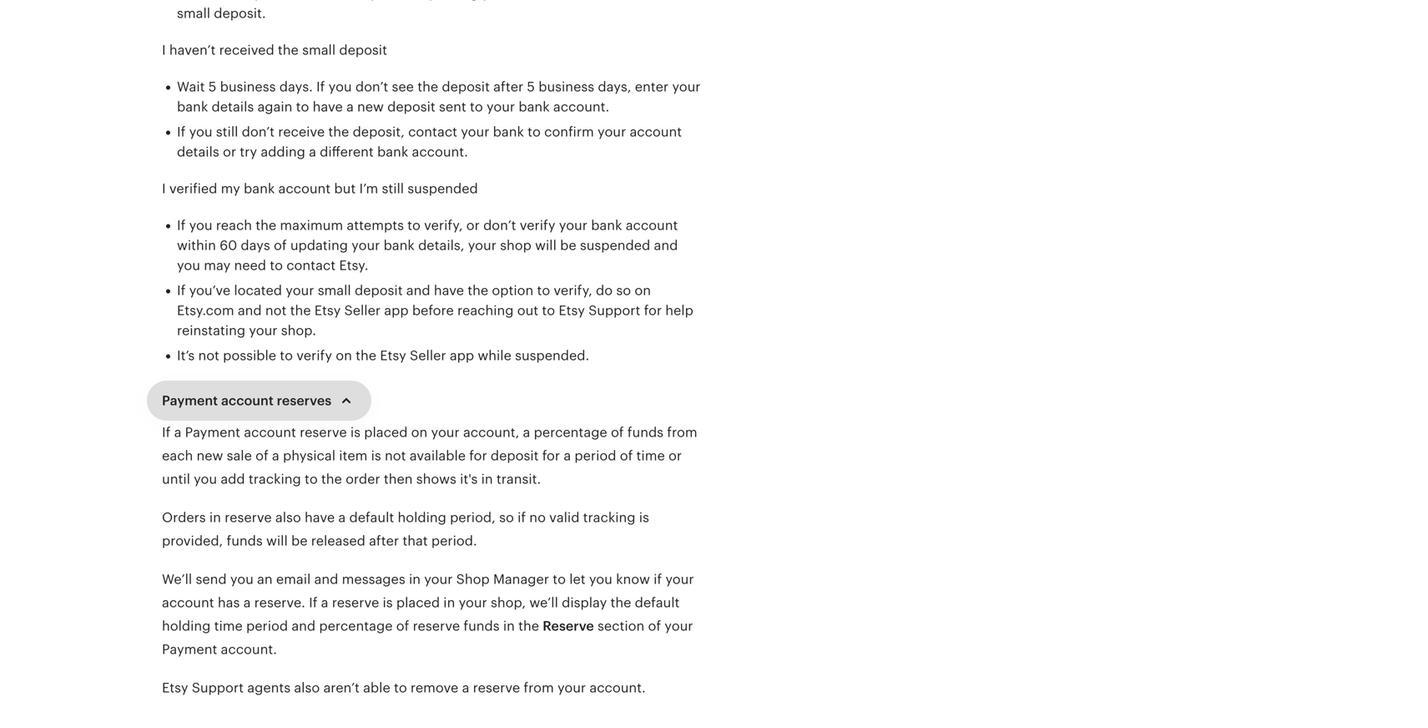 Task type: locate. For each thing, give the bounding box(es) containing it.
account,
[[463, 425, 520, 440]]

do
[[596, 283, 613, 298]]

details
[[212, 99, 254, 114], [177, 144, 219, 159]]

verify,
[[424, 218, 463, 233], [554, 283, 593, 298]]

contact down maximum
[[287, 258, 336, 273]]

0 horizontal spatial updating
[[290, 238, 348, 253]]

reserve down shop
[[413, 619, 460, 634]]

if for still
[[177, 124, 186, 139]]

app left before on the left top of the page
[[384, 303, 409, 318]]

your inside it can take up to 5 business days after updating your bank account to receive a small deposit.
[[482, 0, 511, 1]]

i left haven't
[[162, 43, 166, 58]]

verify up shop
[[520, 218, 556, 233]]

2 vertical spatial not
[[385, 448, 406, 463]]

1 vertical spatial holding
[[162, 619, 211, 634]]

account. inside section of your payment account.
[[221, 642, 277, 657]]

0 horizontal spatial days
[[241, 238, 270, 253]]

is inside orders in reserve also have a default holding period, so if no valid tracking is provided, funds will be released after that period.
[[639, 510, 649, 525]]

if a payment account reserve is placed on your account, a percentage of funds from each new sale of a physical item is not available for deposit for a period of time or until you add tracking to the order then shows it's in transit.
[[162, 425, 698, 487]]

0 vertical spatial holding
[[398, 510, 447, 525]]

i for i verified my bank account but i'm still suspended
[[162, 181, 166, 196]]

1 horizontal spatial from
[[667, 425, 698, 440]]

payment account reserves
[[162, 393, 332, 408]]

if for payment
[[162, 425, 171, 440]]

percentage inside we'll send you an email and messages in your shop manager to let you know if your account has a reserve. if a reserve is placed in your shop, we'll display the default holding time period and percentage of reserve funds in the
[[319, 619, 393, 634]]

1 vertical spatial or
[[467, 218, 480, 233]]

different
[[320, 144, 374, 159]]

verify, left "do"
[[554, 283, 593, 298]]

deposit down etsy.
[[355, 283, 403, 298]]

0 horizontal spatial holding
[[162, 619, 211, 634]]

account inside if a payment account reserve is placed on your account, a percentage of funds from each new sale of a physical item is not available for deposit for a period of time or until you add tracking to the order then shows it's in transit.
[[244, 425, 296, 440]]

for left help
[[644, 303, 662, 318]]

2 vertical spatial payment
[[162, 642, 217, 657]]

2 vertical spatial don't
[[483, 218, 516, 233]]

2 vertical spatial funds
[[464, 619, 500, 634]]

period down reserve.
[[246, 619, 288, 634]]

and up before on the left top of the page
[[406, 283, 430, 298]]

0 vertical spatial updating
[[421, 0, 479, 1]]

reserve up the "physical"
[[300, 425, 347, 440]]

the up days.
[[278, 43, 299, 58]]

if down wait
[[177, 124, 186, 139]]

2 horizontal spatial or
[[669, 448, 682, 463]]

0 horizontal spatial time
[[214, 619, 243, 634]]

still inside if you still don't receive the deposit, contact your bank to confirm your account details or try adding a different bank account.
[[216, 124, 238, 139]]

holding up the that
[[398, 510, 447, 525]]

in down the that
[[409, 572, 421, 587]]

account inside dropdown button
[[221, 393, 274, 408]]

0 horizontal spatial new
[[197, 448, 223, 463]]

account inside if you reach the maximum attempts to verify, or don't verify your bank account within 60 days of updating your bank details, your shop will be suspended and you may need to contact etsy.
[[626, 218, 678, 233]]

payment up sale
[[185, 425, 240, 440]]

1 i from the top
[[162, 43, 166, 58]]

in down shop,
[[503, 619, 515, 634]]

0 vertical spatial period
[[575, 448, 617, 463]]

0 horizontal spatial contact
[[287, 258, 336, 273]]

0 vertical spatial not
[[265, 303, 287, 318]]

the left order
[[321, 472, 342, 487]]

if left you've
[[177, 283, 186, 298]]

also inside orders in reserve also have a default holding period, so if no valid tracking is provided, funds will be released after that period.
[[275, 510, 301, 525]]

for
[[644, 303, 662, 318], [469, 448, 487, 463], [542, 448, 560, 463]]

0 vertical spatial if
[[518, 510, 526, 525]]

0 vertical spatial new
[[357, 99, 384, 114]]

1 horizontal spatial 5
[[283, 0, 291, 1]]

0 horizontal spatial funds
[[227, 533, 263, 549]]

if
[[518, 510, 526, 525], [654, 572, 662, 587]]

0 vertical spatial have
[[313, 99, 343, 114]]

2 horizontal spatial not
[[385, 448, 406, 463]]

reserve down the add
[[225, 510, 272, 525]]

0 vertical spatial or
[[223, 144, 236, 159]]

etsy
[[315, 303, 341, 318], [559, 303, 585, 318], [380, 348, 406, 363], [162, 680, 188, 695]]

days inside if you reach the maximum attempts to verify, or don't verify your bank account within 60 days of updating your bank details, your shop will be suspended and you may need to contact etsy.
[[241, 238, 270, 253]]

1 horizontal spatial default
[[635, 595, 680, 610]]

placed up section of your payment account.
[[396, 595, 440, 610]]

0 vertical spatial verify,
[[424, 218, 463, 233]]

also up the 'email'
[[275, 510, 301, 525]]

new left sale
[[197, 448, 223, 463]]

updating
[[421, 0, 479, 1], [290, 238, 348, 253]]

0 horizontal spatial still
[[216, 124, 238, 139]]

period inside we'll send you an email and messages in your shop manager to let you know if your account has a reserve. if a reserve is placed in your shop, we'll display the default holding time period and percentage of reserve funds in the
[[246, 619, 288, 634]]

bank inside it can take up to 5 business days after updating your bank account to receive a small deposit.
[[514, 0, 545, 1]]

your inside section of your payment account.
[[665, 619, 693, 634]]

payment
[[162, 393, 218, 408], [185, 425, 240, 440], [162, 642, 217, 657]]

is right item
[[371, 448, 381, 463]]

account inside we'll send you an email and messages in your shop manager to let you know if your account has a reserve. if a reserve is placed in your shop, we'll display the default holding time period and percentage of reserve funds in the
[[162, 595, 214, 610]]

app left while
[[450, 348, 474, 363]]

let
[[570, 572, 586, 587]]

if right days.
[[316, 79, 325, 94]]

0 horizontal spatial app
[[384, 303, 409, 318]]

within
[[177, 238, 216, 253]]

don't left see
[[356, 79, 388, 94]]

still right 'i'm'
[[382, 181, 404, 196]]

verify down shop.
[[297, 348, 332, 363]]

wait 5 business days. if you don't see the deposit after 5 business days, enter your bank details again to have a new deposit sent to your bank account.
[[177, 79, 701, 114]]

1 vertical spatial support
[[192, 680, 244, 695]]

verify
[[520, 218, 556, 233], [297, 348, 332, 363]]

0 horizontal spatial default
[[349, 510, 394, 525]]

have down days.
[[313, 99, 343, 114]]

if you reach the maximum attempts to verify, or don't verify your bank account within 60 days of updating your bank details, your shop will be suspended and you may need to contact etsy.
[[177, 218, 678, 273]]

remove
[[411, 680, 459, 695]]

not
[[265, 303, 287, 318], [198, 348, 220, 363], [385, 448, 406, 463]]

verify inside if you reach the maximum attempts to verify, or don't verify your bank account within 60 days of updating your bank details, your shop will be suspended and you may need to contact etsy.
[[520, 218, 556, 233]]

deposit.
[[214, 6, 266, 21]]

1 vertical spatial i
[[162, 181, 166, 196]]

payment inside section of your payment account.
[[162, 642, 217, 657]]

percentage down messages
[[319, 619, 393, 634]]

for up valid
[[542, 448, 560, 463]]

etsy support agents also aren't able to remove a reserve from your account.
[[162, 680, 646, 695]]

in inside orders in reserve also have a default holding period, so if no valid tracking is provided, funds will be released after that period.
[[209, 510, 221, 525]]

seller down etsy.
[[344, 303, 381, 318]]

display
[[562, 595, 607, 610]]

no
[[530, 510, 546, 525]]

1 horizontal spatial support
[[589, 303, 641, 318]]

be left released
[[291, 533, 308, 549]]

contact
[[408, 124, 458, 139], [287, 258, 336, 273]]

you inside wait 5 business days. if you don't see the deposit after 5 business days, enter your bank details again to have a new deposit sent to your bank account.
[[329, 79, 352, 94]]

account. up confirm
[[553, 99, 610, 114]]

tracking
[[249, 472, 301, 487], [583, 510, 636, 525]]

after
[[387, 0, 417, 1], [494, 79, 524, 94], [369, 533, 399, 549]]

1 horizontal spatial don't
[[356, 79, 388, 94]]

0 vertical spatial percentage
[[534, 425, 608, 440]]

0 vertical spatial will
[[535, 238, 557, 253]]

0 vertical spatial still
[[216, 124, 238, 139]]

reserve right remove
[[473, 680, 520, 695]]

0 vertical spatial days
[[354, 0, 384, 1]]

still
[[216, 124, 238, 139], [382, 181, 404, 196]]

my
[[221, 181, 240, 196]]

small down etsy.
[[318, 283, 351, 298]]

0 horizontal spatial period
[[246, 619, 288, 634]]

email
[[276, 572, 311, 587]]

payment down it's at the left of the page
[[162, 393, 218, 408]]

you left the an
[[230, 572, 254, 587]]

updating inside if you reach the maximum attempts to verify, or don't verify your bank account within 60 days of updating your bank details, your shop will be suspended and you may need to contact etsy.
[[290, 238, 348, 253]]

add
[[221, 472, 245, 487]]

orders
[[162, 510, 206, 525]]

up
[[247, 0, 263, 1]]

1 horizontal spatial app
[[450, 348, 474, 363]]

account. down sent
[[412, 144, 468, 159]]

and down reserve.
[[292, 619, 316, 634]]

item
[[339, 448, 368, 463]]

0 horizontal spatial verify
[[297, 348, 332, 363]]

0 vertical spatial contact
[[408, 124, 458, 139]]

small inside it can take up to 5 business days after updating your bank account to receive a small deposit.
[[177, 6, 210, 21]]

receive
[[621, 0, 668, 1], [278, 124, 325, 139]]

support inside if you've located your small deposit and have the option to verify, do so on etsy.com and not the etsy seller app before reaching out to etsy support for help reinstating your shop.
[[589, 303, 641, 318]]

percentage
[[534, 425, 608, 440], [319, 619, 393, 634]]

1 vertical spatial time
[[214, 619, 243, 634]]

if inside if you reach the maximum attempts to verify, or don't verify your bank account within 60 days of updating your bank details, your shop will be suspended and you may need to contact etsy.
[[177, 218, 186, 233]]

the inside if you reach the maximum attempts to verify, or don't verify your bank account within 60 days of updating your bank details, your shop will be suspended and you may need to contact etsy.
[[256, 218, 277, 233]]

if right know
[[654, 572, 662, 587]]

on inside if a payment account reserve is placed on your account, a percentage of funds from each new sale of a physical item is not available for deposit for a period of time or until you add tracking to the order then shows it's in transit.
[[411, 425, 428, 440]]

provided,
[[162, 533, 223, 549]]

suspended up "do"
[[580, 238, 651, 253]]

1 vertical spatial small
[[302, 43, 336, 58]]

also for agents
[[294, 680, 320, 695]]

2 vertical spatial after
[[369, 533, 399, 549]]

0 horizontal spatial support
[[192, 680, 244, 695]]

0 vertical spatial suspended
[[408, 181, 478, 196]]

or inside if you still don't receive the deposit, contact your bank to confirm your account details or try adding a different bank account.
[[223, 144, 236, 159]]

confirm
[[544, 124, 594, 139]]

manager
[[493, 572, 549, 587]]

in
[[481, 472, 493, 487], [209, 510, 221, 525], [409, 572, 421, 587], [444, 595, 455, 610], [503, 619, 515, 634]]

0 vertical spatial app
[[384, 303, 409, 318]]

0 horizontal spatial so
[[499, 510, 514, 525]]

be right shop
[[560, 238, 577, 253]]

2 horizontal spatial funds
[[628, 425, 664, 440]]

to inside if you still don't receive the deposit, contact your bank to confirm your account details or try adding a different bank account.
[[528, 124, 541, 139]]

business up again
[[220, 79, 276, 94]]

new up deposit,
[[357, 99, 384, 114]]

don't inside if you reach the maximum attempts to verify, or don't verify your bank account within 60 days of updating your bank details, your shop will be suspended and you may need to contact etsy.
[[483, 218, 516, 233]]

1 horizontal spatial new
[[357, 99, 384, 114]]

you up within
[[189, 218, 213, 233]]

have up before on the left top of the page
[[434, 283, 464, 298]]

the up different
[[328, 124, 349, 139]]

i left the verified
[[162, 181, 166, 196]]

small for up
[[302, 43, 336, 58]]

period,
[[450, 510, 496, 525]]

if you still don't receive the deposit, contact your bank to confirm your account details or try adding a different bank account.
[[177, 124, 682, 159]]

app inside if you've located your small deposit and have the option to verify, do so on etsy.com and not the etsy seller app before reaching out to etsy support for help reinstating your shop.
[[384, 303, 409, 318]]

still up my
[[216, 124, 238, 139]]

don't up shop
[[483, 218, 516, 233]]

1 vertical spatial details
[[177, 144, 219, 159]]

1 vertical spatial be
[[291, 533, 308, 549]]

don't up try
[[242, 124, 275, 139]]

to inside we'll send you an email and messages in your shop manager to let you know if your account has a reserve. if a reserve is placed in your shop, we'll display the default holding time period and percentage of reserve funds in the
[[553, 572, 566, 587]]

if up within
[[177, 218, 186, 233]]

small inside if you've located your small deposit and have the option to verify, do so on etsy.com and not the etsy seller app before reaching out to etsy support for help reinstating your shop.
[[318, 283, 351, 298]]

1 horizontal spatial holding
[[398, 510, 447, 525]]

the up shop.
[[290, 303, 311, 318]]

suspended down if you still don't receive the deposit, contact your bank to confirm your account details or try adding a different bank account.
[[408, 181, 478, 196]]

the right see
[[418, 79, 438, 94]]

0 horizontal spatial seller
[[344, 303, 381, 318]]

will
[[535, 238, 557, 253], [266, 533, 288, 549]]

1 horizontal spatial updating
[[421, 0, 479, 1]]

1 vertical spatial receive
[[278, 124, 325, 139]]

not right it's at the left of the page
[[198, 348, 220, 363]]

0 vertical spatial so
[[616, 283, 631, 298]]

2 vertical spatial small
[[318, 283, 351, 298]]

holding down we'll
[[162, 619, 211, 634]]

2 i from the top
[[162, 181, 166, 196]]

the down if you've located your small deposit and have the option to verify, do so on etsy.com and not the etsy seller app before reaching out to etsy support for help reinstating your shop.
[[356, 348, 377, 363]]

also left the aren't
[[294, 680, 320, 695]]

if inside wait 5 business days. if you don't see the deposit after 5 business days, enter your bank details again to have a new deposit sent to your bank account.
[[316, 79, 325, 94]]

0 horizontal spatial will
[[266, 533, 288, 549]]

small down can
[[177, 6, 210, 21]]

account
[[549, 0, 601, 1], [630, 124, 682, 139], [278, 181, 331, 196], [626, 218, 678, 233], [221, 393, 274, 408], [244, 425, 296, 440], [162, 595, 214, 610]]

if inside if you still don't receive the deposit, contact your bank to confirm your account details or try adding a different bank account.
[[177, 124, 186, 139]]

small
[[177, 6, 210, 21], [302, 43, 336, 58], [318, 283, 351, 298]]

if for located
[[177, 283, 186, 298]]

1 horizontal spatial not
[[265, 303, 287, 318]]

verify, up details,
[[424, 218, 463, 233]]

holding
[[398, 510, 447, 525], [162, 619, 211, 634]]

adding
[[261, 144, 305, 159]]

0 vertical spatial from
[[667, 425, 698, 440]]

if inside orders in reserve also have a default holding period, so if no valid tracking is provided, funds will be released after that period.
[[518, 510, 526, 525]]

you right days.
[[329, 79, 352, 94]]

default down order
[[349, 510, 394, 525]]

0 vertical spatial don't
[[356, 79, 388, 94]]

2 horizontal spatial on
[[635, 283, 651, 298]]

0 horizontal spatial or
[[223, 144, 236, 159]]

1 horizontal spatial period
[[575, 448, 617, 463]]

a inside wait 5 business days. if you don't see the deposit after 5 business days, enter your bank details again to have a new deposit sent to your bank account.
[[346, 99, 354, 114]]

so right "do"
[[616, 283, 631, 298]]

section of your payment account.
[[162, 619, 693, 657]]

i for i haven't received the small deposit
[[162, 43, 166, 58]]

1 vertical spatial after
[[494, 79, 524, 94]]

placed up item
[[364, 425, 408, 440]]

business
[[295, 0, 351, 1], [220, 79, 276, 94], [539, 79, 595, 94]]

1 vertical spatial app
[[450, 348, 474, 363]]

so left no
[[499, 510, 514, 525]]

business up confirm
[[539, 79, 595, 94]]

0 vertical spatial funds
[[628, 425, 664, 440]]

support down "do"
[[589, 303, 641, 318]]

0 vertical spatial support
[[589, 303, 641, 318]]

sale
[[227, 448, 252, 463]]

if down the 'email'
[[309, 595, 318, 610]]

tracking inside orders in reserve also have a default holding period, so if no valid tracking is provided, funds will be released after that period.
[[583, 510, 636, 525]]

details left again
[[212, 99, 254, 114]]

agents
[[247, 680, 291, 695]]

if inside if you've located your small deposit and have the option to verify, do so on etsy.com and not the etsy seller app before reaching out to etsy support for help reinstating your shop.
[[177, 283, 186, 298]]

updating inside it can take up to 5 business days after updating your bank account to receive a small deposit.
[[421, 0, 479, 1]]

days.
[[279, 79, 313, 94]]

also
[[275, 510, 301, 525], [294, 680, 320, 695]]

have inside if you've located your small deposit and have the option to verify, do so on etsy.com and not the etsy seller app before reaching out to etsy support for help reinstating your shop.
[[434, 283, 464, 298]]

will up the an
[[266, 533, 288, 549]]

if left no
[[518, 510, 526, 525]]

need
[[234, 258, 266, 273]]

if inside we'll send you an email and messages in your shop manager to let you know if your account has a reserve. if a reserve is placed in your shop, we'll display the default holding time period and percentage of reserve funds in the
[[309, 595, 318, 610]]

so inside if you've located your small deposit and have the option to verify, do so on etsy.com and not the etsy seller app before reaching out to etsy support for help reinstating your shop.
[[616, 283, 631, 298]]

1 horizontal spatial be
[[560, 238, 577, 253]]

1 vertical spatial percentage
[[319, 619, 393, 634]]

days
[[354, 0, 384, 1], [241, 238, 270, 253]]

deposit
[[339, 43, 387, 58], [442, 79, 490, 94], [387, 99, 436, 114], [355, 283, 403, 298], [491, 448, 539, 463]]

0 horizontal spatial be
[[291, 533, 308, 549]]

business inside it can take up to 5 business days after updating your bank account to receive a small deposit.
[[295, 0, 351, 1]]

tracking down the "physical"
[[249, 472, 301, 487]]

verify, inside if you've located your small deposit and have the option to verify, do so on etsy.com and not the etsy seller app before reaching out to etsy support for help reinstating your shop.
[[554, 283, 593, 298]]

new inside if a payment account reserve is placed on your account, a percentage of funds from each new sale of a physical item is not available for deposit for a period of time or until you add tracking to the order then shows it's in transit.
[[197, 448, 223, 463]]

is inside we'll send you an email and messages in your shop manager to let you know if your account has a reserve. if a reserve is placed in your shop, we'll display the default holding time period and percentage of reserve funds in the
[[383, 595, 393, 610]]

payment inside if a payment account reserve is placed on your account, a percentage of funds from each new sale of a physical item is not available for deposit for a period of time or until you add tracking to the order then shows it's in transit.
[[185, 425, 240, 440]]

or inside if you reach the maximum attempts to verify, or don't verify your bank account within 60 days of updating your bank details, your shop will be suspended and you may need to contact etsy.
[[467, 218, 480, 233]]

details up the verified
[[177, 144, 219, 159]]

not up "then"
[[385, 448, 406, 463]]

you down wait
[[189, 124, 213, 139]]

released
[[311, 533, 366, 549]]

1 vertical spatial updating
[[290, 238, 348, 253]]

5
[[283, 0, 291, 1], [209, 79, 217, 94], [527, 79, 535, 94]]

0 horizontal spatial if
[[518, 510, 526, 525]]

1 horizontal spatial if
[[654, 572, 662, 587]]

and up help
[[654, 238, 678, 253]]

2 horizontal spatial for
[[644, 303, 662, 318]]

deposit up the transit.
[[491, 448, 539, 463]]

1 vertical spatial seller
[[410, 348, 446, 363]]

account. down the section
[[590, 680, 646, 695]]

1 horizontal spatial funds
[[464, 619, 500, 634]]

default down know
[[635, 595, 680, 610]]

percentage up the transit.
[[534, 425, 608, 440]]

1 vertical spatial so
[[499, 510, 514, 525]]

help
[[666, 303, 694, 318]]

or inside if a payment account reserve is placed on your account, a percentage of funds from each new sale of a physical item is not available for deposit for a period of time or until you add tracking to the order then shows it's in transit.
[[669, 448, 682, 463]]

details inside if you still don't receive the deposit, contact your bank to confirm your account details or try adding a different bank account.
[[177, 144, 219, 159]]

1 horizontal spatial business
[[295, 0, 351, 1]]

default
[[349, 510, 394, 525], [635, 595, 680, 610]]

reserve
[[300, 425, 347, 440], [225, 510, 272, 525], [332, 595, 379, 610], [413, 619, 460, 634], [473, 680, 520, 695]]

payment down we'll
[[162, 642, 217, 657]]

in up section of your payment account.
[[444, 595, 455, 610]]

business right up
[[295, 0, 351, 1]]

reserve inside orders in reserve also have a default holding period, so if no valid tracking is provided, funds will be released after that period.
[[225, 510, 272, 525]]

is up know
[[639, 510, 649, 525]]

1 horizontal spatial so
[[616, 283, 631, 298]]

1 vertical spatial placed
[[396, 595, 440, 610]]

reserve inside if a payment account reserve is placed on your account, a percentage of funds from each new sale of a physical item is not available for deposit for a period of time or until you add tracking to the order then shows it's in transit.
[[300, 425, 347, 440]]

receive inside if you still don't receive the deposit, contact your bank to confirm your account details or try adding a different bank account.
[[278, 124, 325, 139]]

time
[[637, 448, 665, 463], [214, 619, 243, 634]]

try
[[240, 144, 257, 159]]

0 vertical spatial small
[[177, 6, 210, 21]]

1 horizontal spatial days
[[354, 0, 384, 1]]

1 horizontal spatial seller
[[410, 348, 446, 363]]

1 horizontal spatial on
[[411, 425, 428, 440]]

0 vertical spatial receive
[[621, 0, 668, 1]]

60
[[220, 238, 237, 253]]

small up days.
[[302, 43, 336, 58]]

1 vertical spatial new
[[197, 448, 223, 463]]

2 vertical spatial on
[[411, 425, 428, 440]]

to inside if a payment account reserve is placed on your account, a percentage of funds from each new sale of a physical item is not available for deposit for a period of time or until you add tracking to the order then shows it's in transit.
[[305, 472, 318, 487]]

the
[[278, 43, 299, 58], [418, 79, 438, 94], [328, 124, 349, 139], [256, 218, 277, 233], [468, 283, 489, 298], [290, 303, 311, 318], [356, 348, 377, 363], [321, 472, 342, 487], [611, 595, 631, 610], [519, 619, 539, 634]]

0 horizontal spatial verify,
[[424, 218, 463, 233]]

tracking inside if a payment account reserve is placed on your account, a percentage of funds from each new sale of a physical item is not available for deposit for a period of time or until you add tracking to the order then shows it's in transit.
[[249, 472, 301, 487]]

bank
[[514, 0, 545, 1], [177, 99, 208, 114], [519, 99, 550, 114], [493, 124, 524, 139], [377, 144, 408, 159], [244, 181, 275, 196], [591, 218, 622, 233], [384, 238, 415, 253]]

not down located
[[265, 303, 287, 318]]

i'm
[[359, 181, 378, 196]]

i haven't received the small deposit
[[162, 43, 387, 58]]

1 vertical spatial suspended
[[580, 238, 651, 253]]

be inside if you reach the maximum attempts to verify, or don't verify your bank account within 60 days of updating your bank details, your shop will be suspended and you may need to contact etsy.
[[560, 238, 577, 253]]

for inside if you've located your small deposit and have the option to verify, do so on etsy.com and not the etsy seller app before reaching out to etsy support for help reinstating your shop.
[[644, 303, 662, 318]]

default inside we'll send you an email and messages in your shop manager to let you know if your account has a reserve. if a reserve is placed in your shop, we'll display the default holding time period and percentage of reserve funds in the
[[635, 595, 680, 610]]

in right orders on the left bottom
[[209, 510, 221, 525]]

be inside orders in reserve also have a default holding period, so if no valid tracking is provided, funds will be released after that period.
[[291, 533, 308, 549]]

is down messages
[[383, 595, 393, 610]]

0 vertical spatial details
[[212, 99, 254, 114]]

of
[[274, 238, 287, 253], [611, 425, 624, 440], [256, 448, 269, 463], [620, 448, 633, 463], [396, 619, 409, 634], [648, 619, 661, 634]]

account.
[[553, 99, 610, 114], [412, 144, 468, 159], [221, 642, 277, 657], [590, 680, 646, 695]]

1 horizontal spatial receive
[[621, 0, 668, 1]]



Task type: describe. For each thing, give the bounding box(es) containing it.
0 horizontal spatial business
[[220, 79, 276, 94]]

deposit inside if you've located your small deposit and have the option to verify, do so on etsy.com and not the etsy seller app before reaching out to etsy support for help reinstating your shop.
[[355, 283, 403, 298]]

account. inside if you still don't receive the deposit, contact your bank to confirm your account details or try adding a different bank account.
[[412, 144, 468, 159]]

0 horizontal spatial from
[[524, 680, 554, 695]]

from inside if a payment account reserve is placed on your account, a percentage of funds from each new sale of a physical item is not available for deposit for a period of time or until you add tracking to the order then shows it's in transit.
[[667, 425, 698, 440]]

option
[[492, 283, 534, 298]]

the inside wait 5 business days. if you don't see the deposit after 5 business days, enter your bank details again to have a new deposit sent to your bank account.
[[418, 79, 438, 94]]

deposit,
[[353, 124, 405, 139]]

1 horizontal spatial for
[[542, 448, 560, 463]]

will inside if you reach the maximum attempts to verify, or don't verify your bank account within 60 days of updating your bank details, your shop will be suspended and you may need to contact etsy.
[[535, 238, 557, 253]]

it's not possible to verify on the etsy seller app while suspended.
[[177, 348, 590, 363]]

seller inside if you've located your small deposit and have the option to verify, do so on etsy.com and not the etsy seller app before reaching out to etsy support for help reinstating your shop.
[[344, 303, 381, 318]]

of inside if you reach the maximum attempts to verify, or don't verify your bank account within 60 days of updating your bank details, your shop will be suspended and you may need to contact etsy.
[[274, 238, 287, 253]]

default inside orders in reserve also have a default holding period, so if no valid tracking is provided, funds will be released after that period.
[[349, 510, 394, 525]]

have inside orders in reserve also have a default holding period, so if no valid tracking is provided, funds will be released after that period.
[[305, 510, 335, 525]]

it's
[[177, 348, 195, 363]]

while
[[478, 348, 512, 363]]

account inside if you still don't receive the deposit, contact your bank to confirm your account details or try adding a different bank account.
[[630, 124, 682, 139]]

holding inside orders in reserve also have a default holding period, so if no valid tracking is provided, funds will be released after that period.
[[398, 510, 447, 525]]

located
[[234, 283, 282, 298]]

section
[[598, 619, 645, 634]]

and inside if you reach the maximum attempts to verify, or don't verify your bank account within 60 days of updating your bank details, your shop will be suspended and you may need to contact etsy.
[[654, 238, 678, 253]]

holding inside we'll send you an email and messages in your shop manager to let you know if your account has a reserve. if a reserve is placed in your shop, we'll display the default holding time period and percentage of reserve funds in the
[[162, 619, 211, 634]]

wait
[[177, 79, 205, 94]]

valid
[[549, 510, 580, 525]]

1 horizontal spatial still
[[382, 181, 404, 196]]

has
[[218, 595, 240, 610]]

shows
[[416, 472, 457, 487]]

new inside wait 5 business days. if you don't see the deposit after 5 business days, enter your bank details again to have a new deposit sent to your bank account.
[[357, 99, 384, 114]]

not inside if you've located your small deposit and have the option to verify, do so on etsy.com and not the etsy seller app before reaching out to etsy support for help reinstating your shop.
[[265, 303, 287, 318]]

etsy.com
[[177, 303, 234, 318]]

and right the 'email'
[[314, 572, 338, 587]]

then
[[384, 472, 413, 487]]

reinstating
[[177, 323, 246, 338]]

funds inside orders in reserve also have a default holding period, so if no valid tracking is provided, funds will be released after that period.
[[227, 533, 263, 549]]

you inside if you still don't receive the deposit, contact your bank to confirm your account details or try adding a different bank account.
[[189, 124, 213, 139]]

on inside if you've located your small deposit and have the option to verify, do so on etsy.com and not the etsy seller app before reaching out to etsy support for help reinstating your shop.
[[635, 283, 651, 298]]

contact inside if you reach the maximum attempts to verify, or don't verify your bank account within 60 days of updating your bank details, your shop will be suspended and you may need to contact etsy.
[[287, 258, 336, 273]]

the down we'll
[[519, 619, 539, 634]]

deposit down it can take up to 5 business days after updating your bank account to receive a small deposit.
[[339, 43, 387, 58]]

of inside we'll send you an email and messages in your shop manager to let you know if your account has a reserve. if a reserve is placed in your shop, we'll display the default holding time period and percentage of reserve funds in the
[[396, 619, 409, 634]]

reserve.
[[254, 595, 305, 610]]

small for the
[[318, 283, 351, 298]]

funds inside if a payment account reserve is placed on your account, a percentage of funds from each new sale of a physical item is not available for deposit for a period of time or until you add tracking to the order then shows it's in transit.
[[628, 425, 664, 440]]

available
[[410, 448, 466, 463]]

deposit up sent
[[442, 79, 490, 94]]

funds inside we'll send you an email and messages in your shop manager to let you know if your account has a reserve. if a reserve is placed in your shop, we'll display the default holding time period and percentage of reserve funds in the
[[464, 619, 500, 634]]

you inside if a payment account reserve is placed on your account, a percentage of funds from each new sale of a physical item is not available for deposit for a period of time or until you add tracking to the order then shows it's in transit.
[[194, 472, 217, 487]]

but
[[334, 181, 356, 196]]

we'll
[[162, 572, 192, 587]]

shop
[[456, 572, 490, 587]]

details,
[[418, 238, 465, 253]]

again
[[258, 99, 293, 114]]

each
[[162, 448, 193, 463]]

shop,
[[491, 595, 526, 610]]

send
[[196, 572, 227, 587]]

know
[[616, 572, 650, 587]]

reaching
[[458, 303, 514, 318]]

don't inside if you still don't receive the deposit, contact your bank to confirm your account details or try adding a different bank account.
[[242, 124, 275, 139]]

your inside if a payment account reserve is placed on your account, a percentage of funds from each new sale of a physical item is not available for deposit for a period of time or until you add tracking to the order then shows it's in transit.
[[431, 425, 460, 440]]

see
[[392, 79, 414, 94]]

possible
[[223, 348, 276, 363]]

have inside wait 5 business days. if you don't see the deposit after 5 business days, enter your bank details again to have a new deposit sent to your bank account.
[[313, 99, 343, 114]]

if for reach
[[177, 218, 186, 233]]

reserves
[[277, 393, 332, 408]]

out
[[517, 303, 539, 318]]

messages
[[342, 572, 406, 587]]

2 horizontal spatial business
[[539, 79, 595, 94]]

a inside orders in reserve also have a default holding period, so if no valid tracking is provided, funds will be released after that period.
[[338, 510, 346, 525]]

it can take up to 5 business days after updating your bank account to receive a small deposit.
[[177, 0, 679, 21]]

verify, inside if you reach the maximum attempts to verify, or don't verify your bank account within 60 days of updating your bank details, your shop will be suspended and you may need to contact etsy.
[[424, 218, 463, 233]]

after inside it can take up to 5 business days after updating your bank account to receive a small deposit.
[[387, 0, 417, 1]]

don't inside wait 5 business days. if you don't see the deposit after 5 business days, enter your bank details again to have a new deposit sent to your bank account.
[[356, 79, 388, 94]]

we'll
[[530, 595, 558, 610]]

suspended.
[[515, 348, 590, 363]]

shop
[[500, 238, 532, 253]]

the up the section
[[611, 595, 631, 610]]

0 horizontal spatial on
[[336, 348, 352, 363]]

2 horizontal spatial 5
[[527, 79, 535, 94]]

able
[[363, 680, 391, 695]]

it
[[177, 0, 186, 1]]

you down within
[[177, 258, 200, 273]]

if inside we'll send you an email and messages in your shop manager to let you know if your account has a reserve. if a reserve is placed in your shop, we'll display the default holding time period and percentage of reserve funds in the
[[654, 572, 662, 587]]

in inside if a payment account reserve is placed on your account, a percentage of funds from each new sale of a physical item is not available for deposit for a period of time or until you add tracking to the order then shows it's in transit.
[[481, 472, 493, 487]]

not inside if a payment account reserve is placed on your account, a percentage of funds from each new sale of a physical item is not available for deposit for a period of time or until you add tracking to the order then shows it's in transit.
[[385, 448, 406, 463]]

contact inside if you still don't receive the deposit, contact your bank to confirm your account details or try adding a different bank account.
[[408, 124, 458, 139]]

period.
[[432, 533, 477, 549]]

also for reserve
[[275, 510, 301, 525]]

it's
[[460, 472, 478, 487]]

order
[[346, 472, 380, 487]]

and down located
[[238, 303, 262, 318]]

aren't
[[323, 680, 360, 695]]

sent
[[439, 99, 466, 114]]

account. inside wait 5 business days. if you don't see the deposit after 5 business days, enter your bank details again to have a new deposit sent to your bank account.
[[553, 99, 610, 114]]

so inside orders in reserve also have a default holding period, so if no valid tracking is provided, funds will be released after that period.
[[499, 510, 514, 525]]

attempts
[[347, 218, 404, 233]]

the up reaching
[[468, 283, 489, 298]]

period inside if a payment account reserve is placed on your account, a percentage of funds from each new sale of a physical item is not available for deposit for a period of time or until you add tracking to the order then shows it's in transit.
[[575, 448, 617, 463]]

received
[[219, 43, 274, 58]]

you've
[[189, 283, 231, 298]]

0 horizontal spatial for
[[469, 448, 487, 463]]

reserve down messages
[[332, 595, 379, 610]]

time inside we'll send you an email and messages in your shop manager to let you know if your account has a reserve. if a reserve is placed in your shop, we'll display the default holding time period and percentage of reserve funds in the
[[214, 619, 243, 634]]

the inside if you still don't receive the deposit, contact your bank to confirm your account details or try adding a different bank account.
[[328, 124, 349, 139]]

if you've located your small deposit and have the option to verify, do so on etsy.com and not the etsy seller app before reaching out to etsy support for help reinstating your shop.
[[177, 283, 694, 338]]

take
[[216, 0, 243, 1]]

reserve
[[543, 619, 594, 634]]

a inside it can take up to 5 business days after updating your bank account to receive a small deposit.
[[672, 0, 679, 1]]

verified
[[169, 181, 217, 196]]

after inside orders in reserve also have a default holding period, so if no valid tracking is provided, funds will be released after that period.
[[369, 533, 399, 549]]

will inside orders in reserve also have a default holding period, so if no valid tracking is provided, funds will be released after that period.
[[266, 533, 288, 549]]

maximum
[[280, 218, 343, 233]]

i verified my bank account but i'm still suspended
[[162, 181, 478, 196]]

0 horizontal spatial 5
[[209, 79, 217, 94]]

placed inside if a payment account reserve is placed on your account, a percentage of funds from each new sale of a physical item is not available for deposit for a period of time or until you add tracking to the order then shows it's in transit.
[[364, 425, 408, 440]]

etsy.
[[339, 258, 369, 273]]

we'll send you an email and messages in your shop manager to let you know if your account has a reserve. if a reserve is placed in your shop, we'll display the default holding time period and percentage of reserve funds in the
[[162, 572, 694, 634]]

orders in reserve also have a default holding period, so if no valid tracking is provided, funds will be released after that period.
[[162, 510, 649, 549]]

0 horizontal spatial not
[[198, 348, 220, 363]]

days inside it can take up to 5 business days after updating your bank account to receive a small deposit.
[[354, 0, 384, 1]]

enter
[[635, 79, 669, 94]]

account inside it can take up to 5 business days after updating your bank account to receive a small deposit.
[[549, 0, 601, 1]]

a inside if you still don't receive the deposit, contact your bank to confirm your account details or try adding a different bank account.
[[309, 144, 316, 159]]

after inside wait 5 business days. if you don't see the deposit after 5 business days, enter your bank details again to have a new deposit sent to your bank account.
[[494, 79, 524, 94]]

days,
[[598, 79, 632, 94]]

you right the let
[[589, 572, 613, 587]]

payment account reserves button
[[147, 381, 372, 421]]

is up item
[[351, 425, 361, 440]]

of inside section of your payment account.
[[648, 619, 661, 634]]

0 horizontal spatial suspended
[[408, 181, 478, 196]]

an
[[257, 572, 273, 587]]

suspended inside if you reach the maximum attempts to verify, or don't verify your bank account within 60 days of updating your bank details, your shop will be suspended and you may need to contact etsy.
[[580, 238, 651, 253]]

reach
[[216, 218, 252, 233]]

before
[[412, 303, 454, 318]]

transit.
[[497, 472, 541, 487]]

can
[[189, 0, 213, 1]]

details inside wait 5 business days. if you don't see the deposit after 5 business days, enter your bank details again to have a new deposit sent to your bank account.
[[212, 99, 254, 114]]

deposit inside if a payment account reserve is placed on your account, a percentage of funds from each new sale of a physical item is not available for deposit for a period of time or until you add tracking to the order then shows it's in transit.
[[491, 448, 539, 463]]

until
[[162, 472, 190, 487]]

physical
[[283, 448, 336, 463]]

receive inside it can take up to 5 business days after updating your bank account to receive a small deposit.
[[621, 0, 668, 1]]

the inside if a payment account reserve is placed on your account, a percentage of funds from each new sale of a physical item is not available for deposit for a period of time or until you add tracking to the order then shows it's in transit.
[[321, 472, 342, 487]]

deposit down see
[[387, 99, 436, 114]]

placed inside we'll send you an email and messages in your shop manager to let you know if your account has a reserve. if a reserve is placed in your shop, we'll display the default holding time period and percentage of reserve funds in the
[[396, 595, 440, 610]]

time inside if a payment account reserve is placed on your account, a percentage of funds from each new sale of a physical item is not available for deposit for a period of time or until you add tracking to the order then shows it's in transit.
[[637, 448, 665, 463]]

that
[[403, 533, 428, 549]]

percentage inside if a payment account reserve is placed on your account, a percentage of funds from each new sale of a physical item is not available for deposit for a period of time or until you add tracking to the order then shows it's in transit.
[[534, 425, 608, 440]]

5 inside it can take up to 5 business days after updating your bank account to receive a small deposit.
[[283, 0, 291, 1]]

shop.
[[281, 323, 316, 338]]

payment inside dropdown button
[[162, 393, 218, 408]]



Task type: vqa. For each thing, say whether or not it's contained in the screenshot.
appeal inside the the A specialist will review your appeal and your account history, and reply with a final decision over email. Due to the complex nature of these investigations, it can take up to two weeks to receive a decision.
no



